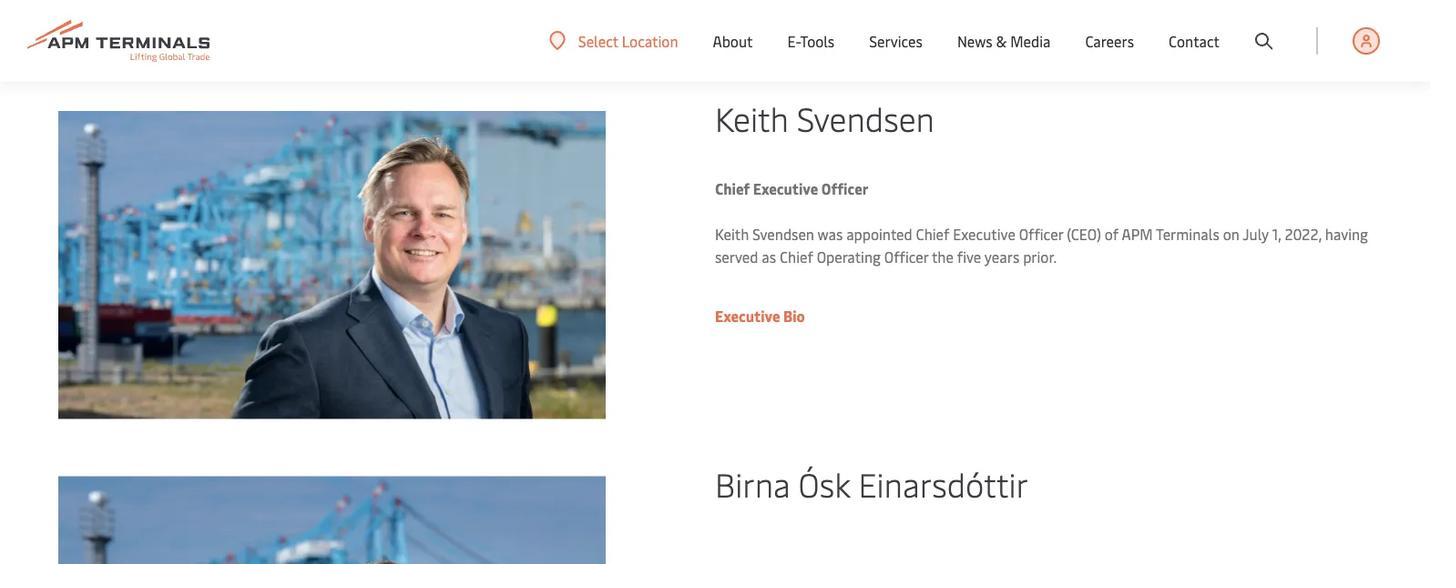 Task type: describe. For each thing, give the bounding box(es) containing it.
keith for keith svendsen
[[715, 96, 789, 140]]

contact
[[1169, 31, 1220, 51]]

contact button
[[1169, 0, 1220, 82]]

careers
[[1085, 31, 1134, 51]]

was
[[818, 225, 843, 244]]

prior.
[[1023, 247, 1057, 267]]

tools
[[800, 31, 835, 51]]

bio
[[784, 307, 805, 326]]

2 horizontal spatial officer
[[1019, 225, 1063, 244]]

1,
[[1272, 225, 1281, 244]]

birna ósk einarsdóttir
[[715, 462, 1029, 506]]

2 vertical spatial executive
[[715, 307, 780, 326]]

e-tools
[[788, 31, 835, 51]]

2 vertical spatial officer
[[885, 247, 929, 267]]

0 horizontal spatial officer
[[822, 179, 869, 199]]

keith svendsen
[[715, 96, 935, 140]]

executive bio
[[715, 307, 805, 326]]

keith svendsen was appointed chief executive officer (ceo) of apm terminals on july 1, 2022, having served as chief operating officer the five years prior.
[[715, 225, 1368, 267]]

the
[[932, 247, 954, 267]]

appointed
[[847, 225, 913, 244]]

1 horizontal spatial chief
[[780, 247, 813, 267]]

select location
[[578, 31, 678, 51]]

0 horizontal spatial chief
[[715, 179, 750, 199]]

about button
[[713, 0, 753, 82]]

keith svendsen image
[[58, 111, 606, 420]]

2022,
[[1285, 225, 1322, 244]]

served
[[715, 247, 758, 267]]

apm
[[1122, 225, 1153, 244]]

keith for keith svendsen was appointed chief executive officer (ceo) of apm terminals on july 1, 2022, having served as chief operating officer the five years prior.
[[715, 225, 749, 244]]

birna image
[[58, 477, 606, 565]]



Task type: locate. For each thing, give the bounding box(es) containing it.
einarsdóttir
[[859, 462, 1029, 506]]

chief executive officer
[[715, 179, 869, 199]]

2 horizontal spatial chief
[[916, 225, 950, 244]]

five
[[957, 247, 981, 267]]

executive bio link
[[715, 307, 805, 326]]

news & media button
[[957, 0, 1051, 82]]

0 vertical spatial executive
[[753, 179, 818, 199]]

executive up five
[[953, 225, 1016, 244]]

executive
[[753, 179, 818, 199], [953, 225, 1016, 244], [715, 307, 780, 326]]

svendsen down services
[[797, 96, 935, 140]]

1 vertical spatial chief
[[916, 225, 950, 244]]

as
[[762, 247, 776, 267]]

keith inside keith svendsen was appointed chief executive officer (ceo) of apm terminals on july 1, 2022, having served as chief operating officer the five years prior.
[[715, 225, 749, 244]]

svendsen for keith svendsen was appointed chief executive officer (ceo) of apm terminals on july 1, 2022, having served as chief operating officer the five years prior.
[[753, 225, 814, 244]]

1 vertical spatial keith
[[715, 225, 749, 244]]

having
[[1325, 225, 1368, 244]]

chief
[[715, 179, 750, 199], [916, 225, 950, 244], [780, 247, 813, 267]]

1 keith from the top
[[715, 96, 789, 140]]

svendsen inside keith svendsen was appointed chief executive officer (ceo) of apm terminals on july 1, 2022, having served as chief operating officer the five years prior.
[[753, 225, 814, 244]]

svendsen for keith svendsen
[[797, 96, 935, 140]]

1 vertical spatial officer
[[1019, 225, 1063, 244]]

keith
[[715, 96, 789, 140], [715, 225, 749, 244]]

select location button
[[549, 31, 678, 51]]

services button
[[869, 0, 923, 82]]

location
[[622, 31, 678, 51]]

0 vertical spatial keith
[[715, 96, 789, 140]]

executive inside keith svendsen was appointed chief executive officer (ceo) of apm terminals on july 1, 2022, having served as chief operating officer the five years prior.
[[953, 225, 1016, 244]]

keith up the served
[[715, 225, 749, 244]]

officer up was
[[822, 179, 869, 199]]

chief up the served
[[715, 179, 750, 199]]

executive left bio
[[715, 307, 780, 326]]

&
[[996, 31, 1007, 51]]

0 vertical spatial svendsen
[[797, 96, 935, 140]]

2 vertical spatial chief
[[780, 247, 813, 267]]

keith down about popup button
[[715, 96, 789, 140]]

1 vertical spatial svendsen
[[753, 225, 814, 244]]

services
[[869, 31, 923, 51]]

1 horizontal spatial officer
[[885, 247, 929, 267]]

e-
[[788, 31, 800, 51]]

officer down appointed at the right top of the page
[[885, 247, 929, 267]]

chief right as
[[780, 247, 813, 267]]

svendsen up as
[[753, 225, 814, 244]]

select
[[578, 31, 619, 51]]

of
[[1105, 225, 1119, 244]]

1 vertical spatial executive
[[953, 225, 1016, 244]]

ósk
[[799, 462, 850, 506]]

e-tools button
[[788, 0, 835, 82]]

2 keith from the top
[[715, 225, 749, 244]]

executive up was
[[753, 179, 818, 199]]

media
[[1011, 31, 1051, 51]]

careers button
[[1085, 0, 1134, 82]]

years
[[985, 247, 1020, 267]]

0 vertical spatial chief
[[715, 179, 750, 199]]

about
[[713, 31, 753, 51]]

officer
[[822, 179, 869, 199], [1019, 225, 1063, 244], [885, 247, 929, 267]]

(ceo)
[[1067, 225, 1101, 244]]

on
[[1223, 225, 1240, 244]]

birna
[[715, 462, 790, 506]]

svendsen
[[797, 96, 935, 140], [753, 225, 814, 244]]

officer up prior.
[[1019, 225, 1063, 244]]

july
[[1243, 225, 1269, 244]]

news
[[957, 31, 993, 51]]

operating
[[817, 247, 881, 267]]

terminals
[[1156, 225, 1220, 244]]

chief up the
[[916, 225, 950, 244]]

0 vertical spatial officer
[[822, 179, 869, 199]]

news & media
[[957, 31, 1051, 51]]



Task type: vqa. For each thing, say whether or not it's contained in the screenshot.
Terminal)
no



